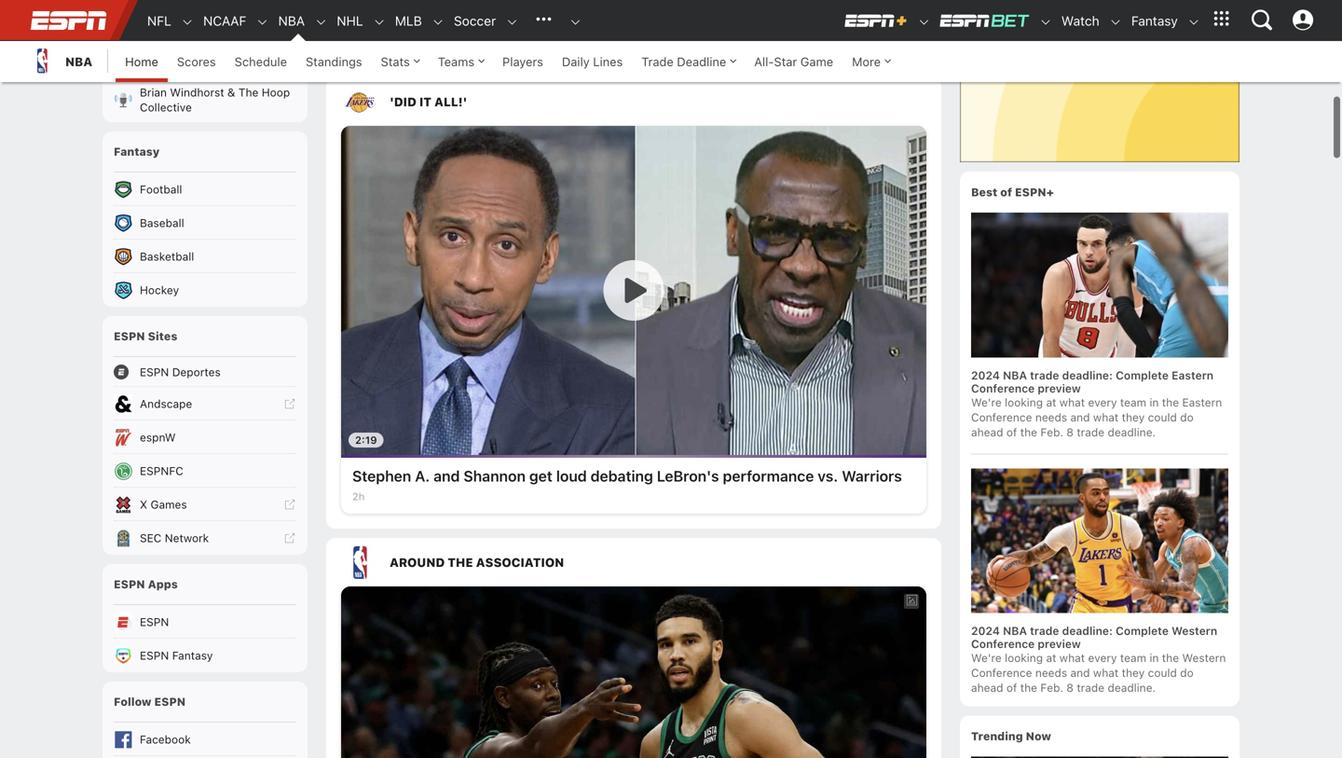 Task type: describe. For each thing, give the bounding box(es) containing it.
follow
[[114, 695, 152, 708]]

brian windhorst & the hoop collective
[[140, 86, 290, 114]]

espn+
[[1015, 186, 1055, 199]]

could for western
[[1149, 666, 1178, 679]]

in for eastern
[[1150, 396, 1160, 409]]

loud
[[557, 467, 587, 485]]

complete for eastern
[[1116, 369, 1169, 382]]

home link
[[116, 41, 168, 82]]

baseball
[[140, 216, 184, 229]]

deadline: for western
[[1063, 624, 1113, 637]]

espn sites
[[114, 330, 178, 343]]

lines
[[593, 55, 623, 69]]

windhorst for brian windhorst & the hoop collective
[[170, 86, 224, 99]]

espn fantasy link
[[103, 639, 308, 672]]

stephen
[[352, 467, 412, 485]]

x
[[140, 498, 147, 511]]

standings
[[306, 55, 362, 69]]

schedule link
[[225, 41, 297, 82]]

0 vertical spatial of
[[1001, 186, 1013, 199]]

minnesota's sobering reality: can kat and the wolves handle championship expectations?
[[352, 0, 886, 24]]

ncaaf
[[203, 13, 247, 28]]

shannon
[[464, 467, 526, 485]]

kat
[[592, 0, 621, 5]]

trending
[[972, 730, 1024, 743]]

of for 2024 nba trade deadline: complete western conference preview we're looking at what every team in the western conference needs and what they could do ahead of the feb. 8 trade deadline.
[[1007, 681, 1018, 694]]

espn for espn
[[140, 615, 169, 629]]

network
[[165, 532, 209, 545]]

complete for western
[[1116, 624, 1169, 637]]

games
[[151, 498, 187, 511]]

preview for 2024 nba trade deadline: complete western conference preview
[[1038, 637, 1081, 650]]

the lowe post link
[[103, 44, 308, 77]]

and inside minnesota's sobering reality: can kat and the wolves handle championship expectations?
[[624, 0, 651, 5]]

3 conference from the top
[[972, 637, 1035, 650]]

all!'
[[435, 95, 467, 109]]

do for eastern
[[1181, 411, 1194, 424]]

8 for we're looking at what every team in the western conference needs and what they could do ahead of the feb. 8 trade deadline.
[[1067, 681, 1074, 694]]

the woj pod link
[[103, 10, 308, 44]]

basketball
[[140, 250, 194, 263]]

andscape
[[140, 397, 192, 410]]

brian windhorst
[[375, 30, 453, 42]]

lebron's
[[657, 467, 720, 485]]

star
[[774, 55, 798, 69]]

players
[[503, 55, 544, 69]]

facebook link
[[103, 723, 308, 756]]

espnw link
[[103, 421, 308, 454]]

handle
[[735, 0, 783, 5]]

feb. for 2024 nba trade deadline: complete western conference preview we're looking at what every team in the western conference needs and what they could do ahead of the feb. 8 trade deadline.
[[1041, 681, 1064, 694]]

every for eastern
[[1089, 396, 1118, 409]]

2024 nba trade deadline: complete eastern conference preview we're looking at what every team in the eastern conference needs and what they could do ahead of the feb. 8 trade deadline.
[[972, 369, 1223, 439]]

0 horizontal spatial nba link
[[28, 41, 92, 82]]

it
[[420, 95, 432, 109]]

espn fantasy
[[140, 649, 213, 662]]

more
[[852, 55, 881, 69]]

deadline: for eastern
[[1063, 369, 1113, 382]]

2024 nba trade deadline: complete eastern conference preview link
[[972, 369, 1214, 395]]

scores link
[[168, 41, 225, 82]]

font before image
[[114, 365, 132, 380]]

can
[[561, 0, 588, 5]]

wolves
[[681, 0, 732, 5]]

1 horizontal spatial nba link
[[269, 1, 305, 41]]

football
[[140, 183, 182, 196]]

espn right follow
[[154, 695, 186, 708]]

&
[[227, 86, 235, 99]]

the woj pod
[[140, 21, 206, 34]]

hoop
[[262, 86, 290, 99]]

andscape link
[[103, 387, 308, 421]]

1 vertical spatial eastern
[[1183, 396, 1223, 409]]

daily lines link
[[553, 41, 633, 82]]

at for we're looking at what every team in the eastern conference needs and what they could do ahead of the feb. 8 trade deadline.
[[1047, 396, 1057, 409]]

7h
[[352, 30, 364, 42]]

brian windhorst & the hoop collective link
[[103, 77, 308, 122]]

now
[[1026, 730, 1052, 743]]

nba inside the '2024 nba trade deadline: complete eastern conference preview we're looking at what every team in the eastern conference needs and what they could do ahead of the feb. 8 trade deadline.'
[[1004, 369, 1028, 382]]

home
[[125, 55, 158, 69]]

fantasy inside fantasy link
[[1132, 13, 1179, 28]]

in for western
[[1150, 651, 1160, 664]]

get
[[530, 467, 553, 485]]

around
[[390, 555, 445, 569]]

the inside minnesota's sobering reality: can kat and the wolves handle championship expectations?
[[654, 0, 677, 5]]

teams
[[438, 55, 475, 69]]

nba image
[[28, 47, 56, 75]]

espnfc link
[[103, 454, 308, 488]]

ncaaf link
[[194, 1, 247, 41]]

soccer link
[[445, 1, 496, 41]]

'did it all!'
[[390, 95, 467, 109]]

more link
[[843, 41, 900, 82]]

1 vertical spatial western
[[1183, 651, 1227, 664]]

deadline. for western
[[1108, 681, 1156, 694]]

the
[[448, 555, 473, 569]]

feb. for 2024 nba trade deadline: complete eastern conference preview we're looking at what every team in the eastern conference needs and what they could do ahead of the feb. 8 trade deadline.
[[1041, 425, 1064, 439]]

of for 2024 nba trade deadline: complete eastern conference preview we're looking at what every team in the eastern conference needs and what they could do ahead of the feb. 8 trade deadline.
[[1007, 425, 1018, 439]]

watch link
[[1053, 1, 1100, 41]]

team for western
[[1121, 651, 1147, 664]]

around the association
[[390, 555, 564, 569]]

players link
[[493, 41, 553, 82]]

fantasy link
[[1123, 1, 1179, 41]]

windhorst for brian windhorst
[[403, 30, 453, 42]]

a.
[[415, 467, 430, 485]]

apps
[[148, 578, 178, 591]]

lowe
[[163, 54, 190, 67]]

all-star game link
[[745, 41, 843, 82]]

association
[[476, 555, 564, 569]]

standings link
[[297, 41, 372, 82]]

needs for 2024 nba trade deadline: complete eastern conference preview we're looking at what every team in the eastern conference needs and what they could do ahead of the feb. 8 trade deadline.
[[1036, 411, 1068, 424]]

daily
[[562, 55, 590, 69]]

2024 for 2024 nba trade deadline: complete western conference preview
[[972, 624, 1001, 637]]

sec network
[[140, 532, 209, 545]]

2:19
[[355, 434, 377, 446]]

0 horizontal spatial fantasy
[[114, 145, 160, 158]]



Task type: locate. For each thing, give the bounding box(es) containing it.
2h
[[352, 491, 365, 503]]

what
[[1060, 396, 1086, 409], [1094, 411, 1119, 424], [1060, 651, 1086, 664], [1094, 666, 1119, 679]]

2 do from the top
[[1181, 666, 1194, 679]]

nba inside 2024 nba trade deadline: complete western conference preview we're looking at what every team in the western conference needs and what they could do ahead of the feb. 8 trade deadline.
[[1004, 624, 1028, 637]]

0 vertical spatial brian
[[375, 30, 400, 42]]

1 vertical spatial we're
[[972, 651, 1002, 664]]

team inside the '2024 nba trade deadline: complete eastern conference preview we're looking at what every team in the eastern conference needs and what they could do ahead of the feb. 8 trade deadline.'
[[1121, 396, 1147, 409]]

2024 nba trade deadline: complete western conference preview we're looking at what every team in the western conference needs and what they could do ahead of the feb. 8 trade deadline.
[[972, 624, 1227, 694]]

espn up follow espn
[[140, 649, 169, 662]]

ahead for 2024 nba trade deadline: complete western conference preview we're looking at what every team in the western conference needs and what they could do ahead of the feb. 8 trade deadline.
[[972, 681, 1004, 694]]

2024 inside 2024 nba trade deadline: complete western conference preview we're looking at what every team in the western conference needs and what they could do ahead of the feb. 8 trade deadline.
[[972, 624, 1001, 637]]

espn down apps
[[140, 615, 169, 629]]

'did
[[390, 95, 417, 109]]

1 in from the top
[[1150, 396, 1160, 409]]

feb.
[[1041, 425, 1064, 439], [1041, 681, 1064, 694]]

could inside 2024 nba trade deadline: complete western conference preview we're looking at what every team in the western conference needs and what they could do ahead of the feb. 8 trade deadline.
[[1149, 666, 1178, 679]]

debating
[[591, 467, 654, 485]]

baseball link
[[103, 206, 308, 240]]

0 vertical spatial eastern
[[1172, 369, 1214, 382]]

0 vertical spatial team
[[1121, 396, 1147, 409]]

trade deadline
[[642, 55, 727, 69]]

1 horizontal spatial fantasy
[[172, 649, 213, 662]]

the right the '&'
[[239, 86, 259, 99]]

1 vertical spatial 8
[[1067, 681, 1074, 694]]

every down 2024 nba trade deadline: complete eastern conference preview link
[[1089, 396, 1118, 409]]

deadline: inside the '2024 nba trade deadline: complete eastern conference preview we're looking at what every team in the eastern conference needs and what they could do ahead of the feb. 8 trade deadline.'
[[1063, 369, 1113, 382]]

2024 for 2024 nba trade deadline: complete eastern conference preview
[[972, 369, 1001, 382]]

the left lowe
[[140, 54, 160, 67]]

team for eastern
[[1121, 396, 1147, 409]]

we're for we're looking at what every team in the eastern conference needs and what they could do ahead of the feb. 8 trade deadline.
[[972, 396, 1002, 409]]

0 vertical spatial preview
[[1038, 382, 1081, 395]]

2 vertical spatial of
[[1007, 681, 1018, 694]]

deadline. for eastern
[[1108, 425, 1156, 439]]

feb. down 2024 nba trade deadline: complete eastern conference preview link
[[1041, 425, 1064, 439]]

windhorst inside brian windhorst & the hoop collective
[[170, 86, 224, 99]]

basketball link
[[103, 240, 308, 273]]

espn left apps
[[114, 578, 145, 591]]

could for eastern
[[1149, 411, 1178, 424]]

looking down 2024 nba trade deadline: complete western conference preview link
[[1005, 651, 1044, 664]]

1 vertical spatial could
[[1149, 666, 1178, 679]]

windhorst down scores
[[170, 86, 224, 99]]

do inside 2024 nba trade deadline: complete western conference preview we're looking at what every team in the western conference needs and what they could do ahead of the feb. 8 trade deadline.
[[1181, 666, 1194, 679]]

8 down 2024 nba trade deadline: complete eastern conference preview link
[[1067, 425, 1074, 439]]

0 vertical spatial feb.
[[1041, 425, 1064, 439]]

2024
[[972, 369, 1001, 382], [972, 624, 1001, 637]]

deadline. inside 2024 nba trade deadline: complete western conference preview we're looking at what every team in the western conference needs and what they could do ahead of the feb. 8 trade deadline.
[[1108, 681, 1156, 694]]

ahead for 2024 nba trade deadline: complete eastern conference preview we're looking at what every team in the eastern conference needs and what they could do ahead of the feb. 8 trade deadline.
[[972, 425, 1004, 439]]

0 vertical spatial we're
[[972, 396, 1002, 409]]

complete inside 2024 nba trade deadline: complete western conference preview we're looking at what every team in the western conference needs and what they could do ahead of the feb. 8 trade deadline.
[[1116, 624, 1169, 637]]

watch
[[1062, 13, 1100, 28]]

2 deadline. from the top
[[1108, 681, 1156, 694]]

hockey link
[[103, 273, 308, 307]]

and inside 2024 nba trade deadline: complete western conference preview we're looking at what every team in the western conference needs and what they could do ahead of the feb. 8 trade deadline.
[[1071, 666, 1091, 679]]

woj
[[163, 21, 183, 34]]

brian down expectations?
[[375, 30, 400, 42]]

sec
[[140, 532, 162, 545]]

espnfc
[[140, 464, 184, 477]]

0 vertical spatial they
[[1122, 411, 1145, 424]]

2 ahead from the top
[[972, 681, 1004, 694]]

ahead inside the '2024 nba trade deadline: complete eastern conference preview we're looking at what every team in the eastern conference needs and what they could do ahead of the feb. 8 trade deadline.'
[[972, 425, 1004, 439]]

0 vertical spatial 8
[[1067, 425, 1074, 439]]

2 could from the top
[[1149, 666, 1178, 679]]

sites
[[148, 330, 178, 343]]

in down 2024 nba trade deadline: complete eastern conference preview link
[[1150, 396, 1160, 409]]

at down 2024 nba trade deadline: complete western conference preview link
[[1047, 651, 1057, 664]]

the left 'woj'
[[140, 21, 160, 34]]

the lowe post
[[140, 54, 217, 67]]

preview inside 2024 nba trade deadline: complete western conference preview we're looking at what every team in the western conference needs and what they could do ahead of the feb. 8 trade deadline.
[[1038, 637, 1081, 650]]

1 needs from the top
[[1036, 411, 1068, 424]]

and inside the '2024 nba trade deadline: complete eastern conference preview we're looking at what every team in the eastern conference needs and what they could do ahead of the feb. 8 trade deadline.'
[[1071, 411, 1091, 424]]

2 team from the top
[[1121, 651, 1147, 664]]

2 at from the top
[[1047, 651, 1057, 664]]

could down 2024 nba trade deadline: complete eastern conference preview link
[[1149, 411, 1178, 424]]

2 looking from the top
[[1005, 651, 1044, 664]]

2 needs from the top
[[1036, 666, 1068, 679]]

8 down 2024 nba trade deadline: complete western conference preview link
[[1067, 681, 1074, 694]]

1 vertical spatial every
[[1089, 651, 1118, 664]]

2 feb. from the top
[[1041, 681, 1064, 694]]

complete
[[1116, 369, 1169, 382], [1116, 624, 1169, 637]]

1 preview from the top
[[1038, 382, 1081, 395]]

1 we're from the top
[[972, 396, 1002, 409]]

2 preview from the top
[[1038, 637, 1081, 650]]

in inside 2024 nba trade deadline: complete western conference preview we're looking at what every team in the western conference needs and what they could do ahead of the feb. 8 trade deadline.
[[1150, 651, 1160, 664]]

brian inside brian windhorst & the hoop collective
[[140, 86, 167, 99]]

1 they from the top
[[1122, 411, 1145, 424]]

brian for brian windhorst
[[375, 30, 400, 42]]

trade
[[1031, 369, 1060, 382], [1077, 425, 1105, 439], [1031, 624, 1060, 637], [1077, 681, 1105, 694]]

0 vertical spatial fantasy
[[1132, 13, 1179, 28]]

0 vertical spatial the
[[140, 21, 160, 34]]

best of espn+
[[972, 186, 1055, 199]]

1 vertical spatial they
[[1122, 666, 1145, 679]]

0 vertical spatial complete
[[1116, 369, 1169, 382]]

deadline. inside the '2024 nba trade deadline: complete eastern conference preview we're looking at what every team in the eastern conference needs and what they could do ahead of the feb. 8 trade deadline.'
[[1108, 425, 1156, 439]]

espn for espn sites
[[114, 330, 145, 343]]

1 team from the top
[[1121, 396, 1147, 409]]

1 vertical spatial at
[[1047, 651, 1057, 664]]

pod
[[186, 21, 206, 34]]

8 inside 2024 nba trade deadline: complete western conference preview we're looking at what every team in the western conference needs and what they could do ahead of the feb. 8 trade deadline.
[[1067, 681, 1074, 694]]

needs inside 2024 nba trade deadline: complete western conference preview we're looking at what every team in the western conference needs and what they could do ahead of the feb. 8 trade deadline.
[[1036, 666, 1068, 679]]

fantasy down espn link
[[172, 649, 213, 662]]

they down 2024 nba trade deadline: complete eastern conference preview link
[[1122, 411, 1145, 424]]

of inside 2024 nba trade deadline: complete western conference preview we're looking at what every team in the western conference needs and what they could do ahead of the feb. 8 trade deadline.
[[1007, 681, 1018, 694]]

1 could from the top
[[1149, 411, 1178, 424]]

8
[[1067, 425, 1074, 439], [1067, 681, 1074, 694]]

nfl link
[[138, 1, 171, 41]]

mlb
[[395, 13, 422, 28]]

espn for espn deportes
[[140, 366, 169, 379]]

could
[[1149, 411, 1178, 424], [1149, 666, 1178, 679]]

deadline. down 2024 nba trade deadline: complete eastern conference preview link
[[1108, 425, 1156, 439]]

2 we're from the top
[[972, 651, 1002, 664]]

and right "a." at the left of the page
[[434, 467, 460, 485]]

and down 2024 nba trade deadline: complete eastern conference preview link
[[1071, 411, 1091, 424]]

the
[[140, 21, 160, 34], [140, 54, 160, 67], [239, 86, 259, 99]]

2 vertical spatial the
[[239, 86, 259, 99]]

we're inside the '2024 nba trade deadline: complete eastern conference preview we're looking at what every team in the eastern conference needs and what they could do ahead of the feb. 8 trade deadline.'
[[972, 396, 1002, 409]]

of inside the '2024 nba trade deadline: complete eastern conference preview we're looking at what every team in the eastern conference needs and what they could do ahead of the feb. 8 trade deadline.'
[[1007, 425, 1018, 439]]

ahead
[[972, 425, 1004, 439], [972, 681, 1004, 694]]

could inside the '2024 nba trade deadline: complete eastern conference preview we're looking at what every team in the eastern conference needs and what they could do ahead of the feb. 8 trade deadline.'
[[1149, 411, 1178, 424]]

espn link
[[103, 605, 308, 639]]

minnesota's
[[352, 0, 439, 5]]

they for western
[[1122, 666, 1145, 679]]

1 feb. from the top
[[1041, 425, 1064, 439]]

preview
[[1038, 382, 1081, 395], [1038, 637, 1081, 650]]

2024 nba trade deadline: complete western conference preview link
[[972, 624, 1218, 650]]

1 horizontal spatial windhorst
[[403, 30, 453, 42]]

1 vertical spatial looking
[[1005, 651, 1044, 664]]

best
[[972, 186, 998, 199]]

and
[[624, 0, 651, 5], [1071, 411, 1091, 424], [434, 467, 460, 485], [1071, 666, 1091, 679]]

2 horizontal spatial fantasy
[[1132, 13, 1179, 28]]

team down 2024 nba trade deadline: complete eastern conference preview link
[[1121, 396, 1147, 409]]

0 vertical spatial in
[[1150, 396, 1160, 409]]

advertisement element
[[961, 0, 1240, 162]]

2024 inside the '2024 nba trade deadline: complete eastern conference preview we're looking at what every team in the eastern conference needs and what they could do ahead of the feb. 8 trade deadline.'
[[972, 369, 1001, 382]]

feb. up now
[[1041, 681, 1064, 694]]

of
[[1001, 186, 1013, 199], [1007, 425, 1018, 439], [1007, 681, 1018, 694]]

espn left sites
[[114, 330, 145, 343]]

looking down 2024 nba trade deadline: complete eastern conference preview link
[[1005, 396, 1044, 409]]

the inside brian windhorst & the hoop collective
[[239, 86, 259, 99]]

vs.
[[818, 467, 839, 485]]

1 vertical spatial brian
[[140, 86, 167, 99]]

they inside the '2024 nba trade deadline: complete eastern conference preview we're looking at what every team in the eastern conference needs and what they could do ahead of the feb. 8 trade deadline.'
[[1122, 411, 1145, 424]]

they down 2024 nba trade deadline: complete western conference preview link
[[1122, 666, 1145, 679]]

and inside the stephen a. and shannon get loud debating lebron's performance vs. warriors 2h
[[434, 467, 460, 485]]

espn for espn fantasy
[[140, 649, 169, 662]]

at
[[1047, 396, 1057, 409], [1047, 651, 1057, 664]]

1 vertical spatial windhorst
[[170, 86, 224, 99]]

looking for we're looking at what every team in the western conference needs and what they could do ahead of the feb. 8 trade deadline.
[[1005, 651, 1044, 664]]

we're
[[972, 396, 1002, 409], [972, 651, 1002, 664]]

soccer
[[454, 13, 496, 28]]

1 every from the top
[[1089, 396, 1118, 409]]

2 deadline: from the top
[[1063, 624, 1113, 637]]

1 vertical spatial deadline.
[[1108, 681, 1156, 694]]

complete inside the '2024 nba trade deadline: complete eastern conference preview we're looking at what every team in the eastern conference needs and what they could do ahead of the feb. 8 trade deadline.'
[[1116, 369, 1169, 382]]

expectations?
[[352, 7, 451, 24]]

0 vertical spatial looking
[[1005, 396, 1044, 409]]

0 vertical spatial needs
[[1036, 411, 1068, 424]]

deportes
[[172, 366, 221, 379]]

0 vertical spatial windhorst
[[403, 30, 453, 42]]

1 horizontal spatial brian
[[375, 30, 400, 42]]

they for eastern
[[1122, 411, 1145, 424]]

espn deportes
[[140, 366, 221, 379]]

at inside the '2024 nba trade deadline: complete eastern conference preview we're looking at what every team in the eastern conference needs and what they could do ahead of the feb. 8 trade deadline.'
[[1047, 396, 1057, 409]]

all-star game
[[755, 55, 834, 69]]

2 2024 from the top
[[972, 624, 1001, 637]]

needs
[[1036, 411, 1068, 424], [1036, 666, 1068, 679]]

brian for brian windhorst & the hoop collective
[[140, 86, 167, 99]]

every down 2024 nba trade deadline: complete western conference preview link
[[1089, 651, 1118, 664]]

and right kat
[[624, 0, 651, 5]]

at inside 2024 nba trade deadline: complete western conference preview we're looking at what every team in the western conference needs and what they could do ahead of the feb. 8 trade deadline.
[[1047, 651, 1057, 664]]

nhl link
[[328, 1, 363, 41]]

1 8 from the top
[[1067, 425, 1074, 439]]

2 they from the top
[[1122, 666, 1145, 679]]

needs down 2024 nba trade deadline: complete eastern conference preview link
[[1036, 411, 1068, 424]]

in inside the '2024 nba trade deadline: complete eastern conference preview we're looking at what every team in the eastern conference needs and what they could do ahead of the feb. 8 trade deadline.'
[[1150, 396, 1160, 409]]

every inside 2024 nba trade deadline: complete western conference preview we're looking at what every team in the western conference needs and what they could do ahead of the feb. 8 trade deadline.
[[1089, 651, 1118, 664]]

espn right font before image
[[140, 366, 169, 379]]

team
[[1121, 396, 1147, 409], [1121, 651, 1147, 664]]

4 conference from the top
[[972, 666, 1033, 679]]

hockey
[[140, 283, 179, 297]]

could down 2024 nba trade deadline: complete western conference preview link
[[1149, 666, 1178, 679]]

feb. inside 2024 nba trade deadline: complete western conference preview we're looking at what every team in the western conference needs and what they could do ahead of the feb. 8 trade deadline.
[[1041, 681, 1064, 694]]

2 complete from the top
[[1116, 624, 1169, 637]]

1 vertical spatial needs
[[1036, 666, 1068, 679]]

0 vertical spatial at
[[1047, 396, 1057, 409]]

nba
[[278, 13, 305, 28], [65, 55, 92, 69], [1004, 369, 1028, 382], [1004, 624, 1028, 637]]

nba link
[[269, 1, 305, 41], [28, 41, 92, 82]]

nhl
[[337, 13, 363, 28]]

2 conference from the top
[[972, 411, 1033, 424]]

every for western
[[1089, 651, 1118, 664]]

stephen a. and shannon get loud debating lebron's performance vs. warriors 2h
[[352, 467, 902, 503]]

1 vertical spatial preview
[[1038, 637, 1081, 650]]

teams link
[[429, 41, 493, 82]]

needs inside the '2024 nba trade deadline: complete eastern conference preview we're looking at what every team in the eastern conference needs and what they could do ahead of the feb. 8 trade deadline.'
[[1036, 411, 1068, 424]]

1 vertical spatial complete
[[1116, 624, 1169, 637]]

1 ahead from the top
[[972, 425, 1004, 439]]

the for the lowe post
[[140, 54, 160, 67]]

0 vertical spatial deadline.
[[1108, 425, 1156, 439]]

looking inside the '2024 nba trade deadline: complete eastern conference preview we're looking at what every team in the eastern conference needs and what they could do ahead of the feb. 8 trade deadline.'
[[1005, 396, 1044, 409]]

1 deadline: from the top
[[1063, 369, 1113, 382]]

deadline
[[677, 55, 727, 69]]

1 do from the top
[[1181, 411, 1194, 424]]

0 vertical spatial deadline:
[[1063, 369, 1113, 382]]

championship
[[787, 0, 886, 5]]

looking inside 2024 nba trade deadline: complete western conference preview we're looking at what every team in the western conference needs and what they could do ahead of the feb. 8 trade deadline.
[[1005, 651, 1044, 664]]

1 conference from the top
[[972, 382, 1035, 395]]

nba link up the schedule
[[269, 1, 305, 41]]

1 vertical spatial team
[[1121, 651, 1147, 664]]

1 2024 from the top
[[972, 369, 1001, 382]]

looking for we're looking at what every team in the eastern conference needs and what they could do ahead of the feb. 8 trade deadline.
[[1005, 396, 1044, 409]]

and down 2024 nba trade deadline: complete western conference preview link
[[1071, 666, 1091, 679]]

1 vertical spatial feb.
[[1041, 681, 1064, 694]]

fantasy up "football"
[[114, 145, 160, 158]]

espn deportes link
[[103, 357, 308, 387]]

at for we're looking at what every team in the western conference needs and what they could do ahead of the feb. 8 trade deadline.
[[1047, 651, 1057, 664]]

0 horizontal spatial brian
[[140, 86, 167, 99]]

1 vertical spatial fantasy
[[114, 145, 160, 158]]

reality:
[[508, 0, 557, 5]]

1 deadline. from the top
[[1108, 425, 1156, 439]]

warriors
[[842, 467, 902, 485]]

eastern
[[1172, 369, 1214, 382], [1183, 396, 1223, 409]]

0 vertical spatial every
[[1089, 396, 1118, 409]]

in down 2024 nba trade deadline: complete western conference preview link
[[1150, 651, 1160, 664]]

sobering
[[442, 0, 504, 5]]

needs for 2024 nba trade deadline: complete western conference preview we're looking at what every team in the western conference needs and what they could do ahead of the feb. 8 trade deadline.
[[1036, 666, 1068, 679]]

1 vertical spatial deadline:
[[1063, 624, 1113, 637]]

ahead inside 2024 nba trade deadline: complete western conference preview we're looking at what every team in the western conference needs and what they could do ahead of the feb. 8 trade deadline.
[[972, 681, 1004, 694]]

1 complete from the top
[[1116, 369, 1169, 382]]

0 vertical spatial could
[[1149, 411, 1178, 424]]

deadline. down 2024 nba trade deadline: complete western conference preview link
[[1108, 681, 1156, 694]]

brian
[[375, 30, 400, 42], [140, 86, 167, 99]]

team inside 2024 nba trade deadline: complete western conference preview we're looking at what every team in the western conference needs and what they could do ahead of the feb. 8 trade deadline.
[[1121, 651, 1147, 664]]

do for western
[[1181, 666, 1194, 679]]

brian up the collective
[[140, 86, 167, 99]]

1 looking from the top
[[1005, 396, 1044, 409]]

every inside the '2024 nba trade deadline: complete eastern conference preview we're looking at what every team in the eastern conference needs and what they could do ahead of the feb. 8 trade deadline.'
[[1089, 396, 1118, 409]]

scores
[[177, 55, 216, 69]]

2 in from the top
[[1150, 651, 1160, 664]]

0 vertical spatial western
[[1172, 624, 1218, 637]]

all-
[[755, 55, 774, 69]]

we're inside 2024 nba trade deadline: complete western conference preview we're looking at what every team in the western conference needs and what they could do ahead of the feb. 8 trade deadline.
[[972, 651, 1002, 664]]

preview for 2024 nba trade deadline: complete eastern conference preview
[[1038, 382, 1081, 395]]

espnw
[[140, 431, 176, 444]]

x games link
[[103, 488, 308, 521]]

trending now
[[972, 730, 1052, 743]]

1 vertical spatial in
[[1150, 651, 1160, 664]]

1 vertical spatial 2024
[[972, 624, 1001, 637]]

team down 2024 nba trade deadline: complete western conference preview link
[[1121, 651, 1147, 664]]

at down 2024 nba trade deadline: complete eastern conference preview link
[[1047, 396, 1057, 409]]

they inside 2024 nba trade deadline: complete western conference preview we're looking at what every team in the western conference needs and what they could do ahead of the feb. 8 trade deadline.
[[1122, 666, 1145, 679]]

feb. inside the '2024 nba trade deadline: complete eastern conference preview we're looking at what every team in the eastern conference needs and what they could do ahead of the feb. 8 trade deadline.'
[[1041, 425, 1064, 439]]

8 for we're looking at what every team in the eastern conference needs and what they could do ahead of the feb. 8 trade deadline.
[[1067, 425, 1074, 439]]

needs down 2024 nba trade deadline: complete western conference preview link
[[1036, 666, 1068, 679]]

espn for espn apps
[[114, 578, 145, 591]]

we're for we're looking at what every team in the western conference needs and what they could do ahead of the feb. 8 trade deadline.
[[972, 651, 1002, 664]]

1 vertical spatial do
[[1181, 666, 1194, 679]]

2 every from the top
[[1089, 651, 1118, 664]]

espn
[[114, 330, 145, 343], [140, 366, 169, 379], [114, 578, 145, 591], [140, 615, 169, 629], [140, 649, 169, 662], [154, 695, 186, 708]]

nba link left home
[[28, 41, 92, 82]]

1 vertical spatial ahead
[[972, 681, 1004, 694]]

0 vertical spatial ahead
[[972, 425, 1004, 439]]

x games
[[140, 498, 187, 511]]

post
[[194, 54, 217, 67]]

1 vertical spatial of
[[1007, 425, 1018, 439]]

0 vertical spatial 2024
[[972, 369, 1001, 382]]

2 vertical spatial fantasy
[[172, 649, 213, 662]]

the for the woj pod
[[140, 21, 160, 34]]

preview inside the '2024 nba trade deadline: complete eastern conference preview we're looking at what every team in the eastern conference needs and what they could do ahead of the feb. 8 trade deadline.'
[[1038, 382, 1081, 395]]

windhorst down mlb
[[403, 30, 453, 42]]

0 horizontal spatial windhorst
[[170, 86, 224, 99]]

fantasy right watch
[[1132, 13, 1179, 28]]

stats
[[381, 55, 410, 69]]

1 vertical spatial the
[[140, 54, 160, 67]]

8 inside the '2024 nba trade deadline: complete eastern conference preview we're looking at what every team in the eastern conference needs and what they could do ahead of the feb. 8 trade deadline.'
[[1067, 425, 1074, 439]]

do inside the '2024 nba trade deadline: complete eastern conference preview we're looking at what every team in the eastern conference needs and what they could do ahead of the feb. 8 trade deadline.'
[[1181, 411, 1194, 424]]

espn apps
[[114, 578, 178, 591]]

2 8 from the top
[[1067, 681, 1074, 694]]

fantasy inside espn fantasy link
[[172, 649, 213, 662]]

1 at from the top
[[1047, 396, 1057, 409]]

stats link
[[372, 41, 429, 82]]

deadline: inside 2024 nba trade deadline: complete western conference preview we're looking at what every team in the western conference needs and what they could do ahead of the feb. 8 trade deadline.
[[1063, 624, 1113, 637]]

0 vertical spatial do
[[1181, 411, 1194, 424]]



Task type: vqa. For each thing, say whether or not it's contained in the screenshot.
York associated with Jets
no



